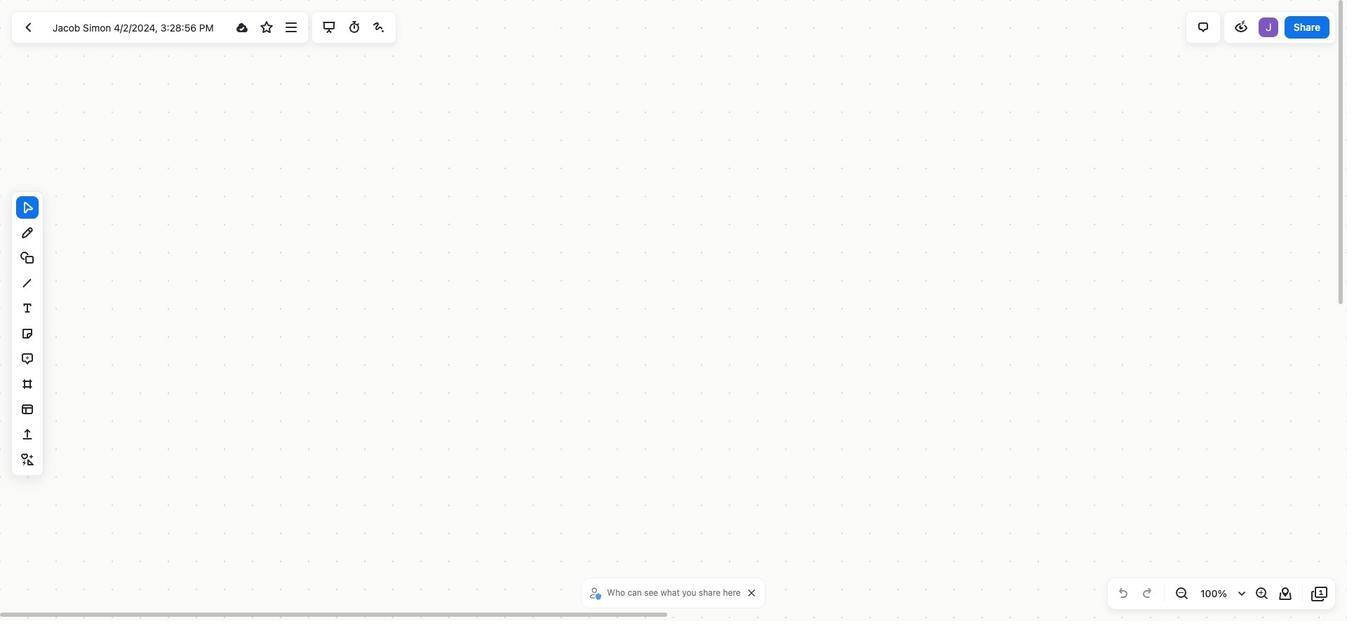 Task type: locate. For each thing, give the bounding box(es) containing it.
timer image
[[346, 19, 362, 36]]

zoom out image
[[1173, 586, 1190, 603]]

close image
[[749, 590, 756, 597]]

list
[[1258, 16, 1280, 39]]

zoom in image
[[1253, 586, 1270, 603]]

list item
[[1258, 16, 1280, 39]]

Document name text field
[[42, 16, 229, 39]]

dashboard image
[[20, 19, 37, 36]]

comment panel image
[[1195, 19, 1212, 36]]

star this whiteboard image
[[258, 19, 275, 36]]



Task type: vqa. For each thing, say whether or not it's contained in the screenshot.
Personal Menu Menu
no



Task type: describe. For each thing, give the bounding box(es) containing it.
laser image
[[370, 19, 387, 36]]

presentation image
[[321, 19, 338, 36]]

more options image
[[283, 19, 300, 36]]

pages image
[[1312, 586, 1328, 603]]



